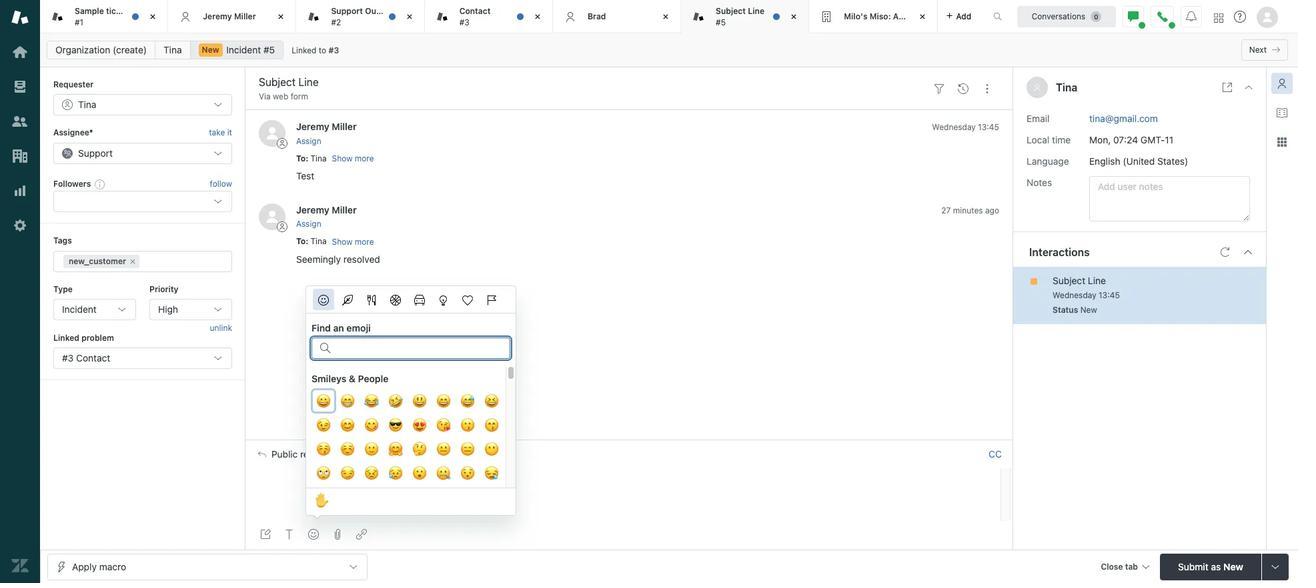 Task type: describe. For each thing, give the bounding box(es) containing it.
linked for linked to #3
[[292, 45, 317, 55]]

tina inside tina link
[[164, 44, 182, 55]]

new inside new link
[[202, 45, 219, 55]]

priority
[[150, 284, 178, 294]]

take
[[209, 128, 225, 138]]

close image inside #1 tab
[[146, 10, 160, 23]]

😙️
[[485, 416, 499, 435]]

🤐️
[[437, 464, 451, 483]]

next button
[[1242, 39, 1289, 61]]

secondary element
[[40, 37, 1299, 63]]

get help image
[[1235, 11, 1247, 23]]

: for test
[[306, 153, 309, 163]]

support
[[331, 6, 363, 16]]

show more button for seemingly
[[332, 236, 374, 248]]

form
[[291, 91, 308, 101]]

follow button
[[210, 178, 232, 190]]

ago
[[986, 206, 1000, 216]]

knowledge image
[[1278, 107, 1288, 118]]

conversations
[[1032, 11, 1086, 21]]

brad
[[588, 11, 606, 21]]

😉️
[[316, 416, 331, 435]]

admin image
[[11, 217, 29, 234]]

close image right view more details image
[[1244, 82, 1255, 93]]

27 minutes ago text field
[[942, 206, 1000, 216]]

more for seemingly resolved
[[355, 237, 374, 247]]

submit as new
[[1179, 561, 1244, 572]]

😂️
[[364, 392, 379, 411]]

jeremy miller assign for seemingly
[[296, 204, 357, 229]]

show more button for test
[[332, 153, 374, 165]]

Add user notes text field
[[1090, 176, 1251, 221]]

contact #3
[[460, 6, 491, 27]]

tina link
[[155, 41, 191, 59]]

😄️
[[437, 392, 451, 411]]

miller for test
[[332, 121, 357, 132]]

😋️
[[364, 416, 379, 435]]

events image
[[959, 83, 969, 94]]

linked to #3
[[292, 45, 339, 55]]

assignee*
[[53, 128, 93, 138]]

conversationlabel log
[[246, 110, 1013, 440]]

😚️
[[316, 440, 331, 459]]

😁️
[[340, 392, 355, 411]]

13:45 inside subject line wednesday 13:45 status new
[[1099, 290, 1121, 300]]

views image
[[11, 78, 29, 95]]

jeremy miller tab
[[168, 0, 297, 33]]

to for to : tina show more seemingly resolved
[[296, 237, 306, 247]]

to for to : tina show more test
[[296, 153, 306, 163]]

😣️
[[364, 464, 379, 483]]

tina inside to : tina show more seemingly resolved
[[311, 237, 327, 247]]

2 close image from the left
[[916, 10, 929, 23]]

unlink button
[[210, 323, 232, 335]]

brad tab
[[553, 0, 682, 33]]

wednesday inside subject line wednesday 13:45 status new
[[1053, 290, 1097, 300]]

close image inside the brad tab
[[660, 10, 673, 23]]

😆️ 😉️
[[316, 392, 499, 435]]

2 horizontal spatial new
[[1224, 561, 1244, 572]]

#1 tab
[[40, 0, 168, 33]]

4 tab from the left
[[810, 0, 938, 33]]

miller inside tab
[[234, 11, 256, 21]]

Find an emoji field
[[336, 338, 502, 356]]

email
[[1027, 113, 1050, 124]]

tab containing contact
[[425, 0, 553, 33]]

resolved
[[344, 253, 380, 265]]

🙄️
[[316, 464, 331, 483]]

format text image
[[284, 529, 295, 540]]

😀️
[[316, 392, 331, 411]]

contact
[[460, 6, 491, 16]]

states)
[[1158, 155, 1189, 167]]

submit
[[1179, 561, 1209, 572]]

tina inside to : tina show more test
[[311, 153, 327, 163]]

insert emojis image
[[308, 529, 319, 540]]

add attachment image
[[332, 529, 343, 540]]

incident
[[62, 304, 97, 315]]

close image inside the jeremy miller tab
[[275, 10, 288, 23]]

Wednesday 13:45 text field
[[933, 122, 1000, 132]]

organization (create)
[[55, 44, 147, 55]]

27 minutes ago
[[942, 206, 1000, 216]]

user image
[[1034, 83, 1042, 91]]

incident button
[[53, 299, 136, 320]]

organization
[[55, 44, 110, 55]]

wednesday inside conversationlabel log
[[933, 122, 976, 132]]

get started image
[[11, 43, 29, 61]]

cc button
[[989, 449, 1003, 461]]

support outreach #2
[[331, 6, 402, 27]]

assign for test
[[296, 136, 322, 146]]

tab containing support outreach
[[297, 0, 425, 33]]

add link (cmd k) image
[[356, 529, 367, 540]]

jeremy for test
[[296, 121, 330, 132]]

take it button
[[209, 126, 232, 140]]

😮️
[[413, 464, 427, 483]]

time
[[1053, 134, 1071, 145]]

😪️
[[485, 464, 499, 483]]

1 close image from the left
[[788, 10, 801, 23]]

😯️
[[461, 464, 475, 483]]

tina right tina@gmail.com icon
[[388, 449, 404, 459]]

user image
[[1035, 84, 1041, 91]]

people
[[358, 373, 389, 384]]

🙂️
[[364, 440, 379, 459]]

#5
[[716, 17, 726, 27]]

subject for subject line wednesday 13:45 status new
[[1053, 275, 1086, 286]]

zendesk products image
[[1215, 13, 1224, 22]]

linked for linked problem
[[53, 333, 79, 343]]

new inside subject line wednesday 13:45 status new
[[1081, 305, 1098, 315]]

tags
[[53, 236, 72, 246]]

take it
[[209, 128, 232, 138]]

subject line #5
[[716, 6, 765, 27]]

main element
[[0, 0, 40, 583]]

Wednesday 13:45 text field
[[1053, 290, 1121, 300]]

😗️
[[461, 416, 475, 435]]

😍️
[[413, 416, 427, 435]]

language
[[1027, 155, 1070, 167]]

Subject field
[[256, 74, 925, 90]]

organizations image
[[11, 148, 29, 165]]

avatar image for test
[[259, 120, 286, 147]]

mon, 07:24 gmt-11
[[1090, 134, 1174, 145]]



Task type: locate. For each thing, give the bounding box(es) containing it.
follow
[[210, 179, 232, 189]]

0 vertical spatial assign button
[[296, 135, 322, 147]]

0 vertical spatial show more button
[[332, 153, 374, 165]]

1 vertical spatial jeremy miller link
[[296, 204, 357, 216]]

seemingly
[[296, 253, 341, 265]]

1 vertical spatial 13:45
[[1099, 290, 1121, 300]]

to up seemingly
[[296, 237, 306, 247]]

outreach
[[365, 6, 402, 16]]

it
[[227, 128, 232, 138]]

✋ button
[[312, 490, 333, 514]]

local time
[[1027, 134, 1071, 145]]

english
[[1090, 155, 1121, 167]]

1 more from the top
[[355, 154, 374, 164]]

1 vertical spatial wednesday
[[1053, 290, 1097, 300]]

0 horizontal spatial subject
[[716, 6, 746, 16]]

✋
[[315, 491, 330, 511]]

to : tina show more seemingly resolved
[[296, 237, 380, 265]]

0 horizontal spatial close image
[[788, 10, 801, 23]]

assign button up test
[[296, 135, 322, 147]]

linked problem
[[53, 333, 114, 343]]

07:24
[[1114, 134, 1139, 145]]

Public reply composer text field
[[252, 469, 997, 497]]

line
[[748, 6, 765, 16], [1089, 275, 1107, 286]]

1 horizontal spatial new
[[1081, 305, 1098, 315]]

tab
[[297, 0, 425, 33], [425, 0, 553, 33], [682, 0, 810, 33], [810, 0, 938, 33]]

1 vertical spatial to
[[296, 237, 306, 247]]

tina@gmail.com image
[[374, 449, 385, 460]]

test
[[296, 170, 315, 182]]

to
[[296, 153, 306, 163], [296, 237, 306, 247], [353, 449, 363, 460]]

subject up wednesday 13:45 text box
[[1053, 275, 1086, 286]]

zendesk support image
[[11, 9, 29, 26]]

0 vertical spatial show
[[332, 154, 353, 164]]

0 vertical spatial linked
[[292, 45, 317, 55]]

assign button for seemingly resolved
[[296, 218, 322, 230]]

1 avatar image from the top
[[259, 120, 286, 147]]

to up test
[[296, 153, 306, 163]]

type
[[53, 284, 73, 294]]

0 vertical spatial 13:45
[[979, 122, 1000, 132]]

show for seemingly
[[332, 237, 353, 247]]

smileys & people
[[312, 373, 389, 384]]

draft mode image
[[260, 529, 271, 540]]

english (united states)
[[1090, 155, 1189, 167]]

show
[[332, 154, 353, 164], [332, 237, 353, 247]]

assign button
[[296, 135, 322, 147], [296, 218, 322, 230]]

0 vertical spatial :
[[306, 153, 309, 163]]

2 show more button from the top
[[332, 236, 374, 248]]

jeremy for seemingly resolved
[[296, 204, 330, 216]]

😅️
[[461, 392, 475, 411]]

🤣️
[[388, 392, 403, 411]]

as
[[1212, 561, 1222, 572]]

1 vertical spatial linked
[[53, 333, 79, 343]]

close image up tina link
[[146, 10, 160, 23]]

view more details image
[[1223, 82, 1234, 93]]

1 vertical spatial jeremy
[[296, 121, 330, 132]]

: inside to : tina show more seemingly resolved
[[306, 237, 309, 247]]

0 horizontal spatial line
[[748, 6, 765, 16]]

3 tab from the left
[[682, 0, 810, 33]]

1 tab from the left
[[297, 0, 425, 33]]

close image left 'brad'
[[531, 10, 545, 23]]

miller up to : tina show more seemingly resolved
[[332, 204, 357, 216]]

2 more from the top
[[355, 237, 374, 247]]

11
[[1166, 134, 1174, 145]]

2 vertical spatial new
[[1224, 561, 1244, 572]]

to inside to : tina show more test
[[296, 153, 306, 163]]

0 vertical spatial avatar image
[[259, 120, 286, 147]]

new
[[202, 45, 219, 55], [1081, 305, 1098, 315], [1224, 561, 1244, 572]]

notes
[[1027, 177, 1053, 188]]

2 show from the top
[[332, 237, 353, 247]]

show inside to : tina show more seemingly resolved
[[332, 237, 353, 247]]

0 vertical spatial assign
[[296, 136, 322, 146]]

1 assign button from the top
[[296, 135, 322, 147]]

new down wednesday 13:45 text box
[[1081, 305, 1098, 315]]

tina up test
[[311, 153, 327, 163]]

jeremy miller link
[[296, 121, 357, 132], [296, 204, 357, 216]]

status
[[1053, 305, 1079, 315]]

: up seemingly
[[306, 237, 309, 247]]

tab containing subject line
[[682, 0, 810, 33]]

1 show more button from the top
[[332, 153, 374, 165]]

line for subject line #5
[[748, 6, 765, 16]]

close image up secondary element
[[660, 10, 673, 23]]

minutes
[[954, 206, 984, 216]]

13:45 inside conversationlabel log
[[979, 122, 1000, 132]]

😆️
[[485, 392, 499, 411]]

subject for subject line #5
[[716, 6, 746, 16]]

1 horizontal spatial subject
[[1053, 275, 1086, 286]]

jeremy miller link down test
[[296, 204, 357, 216]]

zendesk image
[[11, 557, 29, 575]]

edit user image
[[410, 450, 419, 459]]

tina up seemingly
[[311, 237, 327, 247]]

0 vertical spatial to
[[296, 153, 306, 163]]

0 vertical spatial jeremy miller link
[[296, 121, 357, 132]]

1 vertical spatial show
[[332, 237, 353, 247]]

1 horizontal spatial close image
[[916, 10, 929, 23]]

1 vertical spatial line
[[1089, 275, 1107, 286]]

😥️
[[388, 464, 403, 483]]

0 horizontal spatial linked
[[53, 333, 79, 343]]

find
[[312, 322, 331, 334]]

wednesday up status
[[1053, 290, 1097, 300]]

interactions
[[1030, 246, 1090, 258]]

high
[[158, 304, 178, 315]]

jeremy miller assign up to : tina show more test on the left top of page
[[296, 121, 357, 146]]

close image right the jeremy miller
[[275, 10, 288, 23]]

1 vertical spatial avatar image
[[259, 204, 286, 230]]

☺️
[[340, 440, 355, 459]]

wednesday 13:45
[[933, 122, 1000, 132]]

2 avatar image from the top
[[259, 204, 286, 230]]

close image
[[146, 10, 160, 23], [275, 10, 288, 23], [403, 10, 416, 23], [531, 10, 545, 23], [660, 10, 673, 23], [1244, 82, 1255, 93]]

via
[[259, 91, 271, 101]]

line for subject line wednesday 13:45 status new
[[1089, 275, 1107, 286]]

gmt-
[[1141, 134, 1166, 145]]

1 vertical spatial more
[[355, 237, 374, 247]]

wednesday
[[933, 122, 976, 132], [1053, 290, 1097, 300]]

0 horizontal spatial 13:45
[[979, 122, 1000, 132]]

subject inside subject line wednesday 13:45 status new
[[1053, 275, 1086, 286]]

13:45
[[979, 122, 1000, 132], [1099, 290, 1121, 300]]

jeremy miller assign for test
[[296, 121, 357, 146]]

assign button for test
[[296, 135, 322, 147]]

2 assign button from the top
[[296, 218, 322, 230]]

jeremy down form
[[296, 121, 330, 132]]

2 assign from the top
[[296, 219, 322, 229]]

😙️ 😚️
[[316, 416, 499, 459]]

2 vertical spatial miller
[[332, 204, 357, 216]]

jeremy up new link
[[203, 11, 232, 21]]

subject up #5
[[716, 6, 746, 16]]

: up test
[[306, 153, 309, 163]]

to
[[319, 45, 326, 55]]

local
[[1027, 134, 1050, 145]]

more inside to : tina show more seemingly resolved
[[355, 237, 374, 247]]

linked inside secondary element
[[292, 45, 317, 55]]

#3 inside contact #3
[[460, 17, 470, 27]]

1 vertical spatial #3
[[329, 45, 339, 55]]

0 vertical spatial #3
[[460, 17, 470, 27]]

2 : from the top
[[306, 237, 309, 247]]

tina right (create)
[[164, 44, 182, 55]]

0 vertical spatial line
[[748, 6, 765, 16]]

jeremy
[[203, 11, 232, 21], [296, 121, 330, 132], [296, 204, 330, 216]]

1 horizontal spatial #3
[[460, 17, 470, 27]]

problem
[[82, 333, 114, 343]]

assign for seemingly
[[296, 219, 322, 229]]

more inside to : tina show more test
[[355, 154, 374, 164]]

new link
[[190, 41, 284, 59]]

wednesday down events image on the top of the page
[[933, 122, 976, 132]]

1 horizontal spatial 13:45
[[1099, 290, 1121, 300]]

linked left problem
[[53, 333, 79, 343]]

miller for seemingly
[[332, 204, 357, 216]]

1 assign from the top
[[296, 136, 322, 146]]

0 vertical spatial subject
[[716, 6, 746, 16]]

line inside subject line #5
[[748, 6, 765, 16]]

: inside to : tina show more test
[[306, 153, 309, 163]]

avatar image for seemingly resolved
[[259, 204, 286, 230]]

reporting image
[[11, 182, 29, 200]]

customers image
[[11, 113, 29, 130]]

0 vertical spatial more
[[355, 154, 374, 164]]

🤔️
[[413, 440, 427, 459]]

find an emoji
[[312, 322, 371, 334]]

new right tina link
[[202, 45, 219, 55]]

linked
[[292, 45, 317, 55], [53, 333, 79, 343]]

: for seemingly resolved
[[306, 237, 309, 247]]

miller up to : tina show more test on the left top of page
[[332, 121, 357, 132]]

show for test
[[332, 154, 353, 164]]

😎️
[[388, 416, 403, 435]]

1 horizontal spatial line
[[1089, 275, 1107, 286]]

:
[[306, 153, 309, 163], [306, 237, 309, 247]]

0 vertical spatial wednesday
[[933, 122, 976, 132]]

1 vertical spatial show more button
[[332, 236, 374, 248]]

0 vertical spatial jeremy
[[203, 11, 232, 21]]

to inside to : tina show more seemingly resolved
[[296, 237, 306, 247]]

0 vertical spatial miller
[[234, 11, 256, 21]]

assign up test
[[296, 136, 322, 146]]

0 horizontal spatial wednesday
[[933, 122, 976, 132]]

2 vertical spatial jeremy
[[296, 204, 330, 216]]

2 tab from the left
[[425, 0, 553, 33]]

jeremy miller link down form
[[296, 121, 357, 132]]

via web form
[[259, 91, 308, 101]]

to for to
[[353, 449, 363, 460]]

😊️
[[340, 416, 355, 435]]

1 vertical spatial miller
[[332, 121, 357, 132]]

2 jeremy miller link from the top
[[296, 204, 357, 216]]

0 vertical spatial jeremy miller assign
[[296, 121, 357, 146]]

1 vertical spatial assign
[[296, 219, 322, 229]]

0 horizontal spatial #3
[[329, 45, 339, 55]]

smileys
[[312, 373, 347, 384]]

#3 right to
[[329, 45, 339, 55]]

#3 inside secondary element
[[329, 45, 339, 55]]

subject line wednesday 13:45 status new
[[1053, 275, 1121, 315]]

close image right outreach
[[403, 10, 416, 23]]

subject inside subject line #5
[[716, 6, 746, 16]]

mon,
[[1090, 134, 1112, 145]]

2 jeremy miller assign from the top
[[296, 204, 357, 229]]

#1
[[75, 17, 84, 27]]

😘️
[[437, 416, 451, 435]]

avatar image
[[259, 120, 286, 147], [259, 204, 286, 230]]

1 vertical spatial subject
[[1053, 275, 1086, 286]]

jeremy inside tab
[[203, 11, 232, 21]]

1 jeremy miller assign from the top
[[296, 121, 357, 146]]

to left 🙂️
[[353, 449, 363, 460]]

😏️
[[340, 464, 355, 483]]

emoji
[[347, 322, 371, 334]]

jeremy miller assign up to : tina show more seemingly resolved
[[296, 204, 357, 229]]

tina right user icon
[[1057, 81, 1078, 93]]

1 vertical spatial assign button
[[296, 218, 322, 230]]

1 vertical spatial new
[[1081, 305, 1098, 315]]

1 vertical spatial :
[[306, 237, 309, 247]]

0 horizontal spatial new
[[202, 45, 219, 55]]

assign up seemingly
[[296, 219, 322, 229]]

customer context image
[[1278, 78, 1288, 89]]

😶️ 🙄️
[[316, 440, 499, 483]]

27
[[942, 206, 951, 216]]

jeremy miller link for test
[[296, 121, 357, 132]]

😶️
[[485, 440, 499, 459]]

close image
[[788, 10, 801, 23], [916, 10, 929, 23]]

2 vertical spatial to
[[353, 449, 363, 460]]

1 vertical spatial jeremy miller assign
[[296, 204, 357, 229]]

1 horizontal spatial wednesday
[[1053, 290, 1097, 300]]

jeremy down test
[[296, 204, 330, 216]]

conversations button
[[1018, 6, 1117, 27]]

1 jeremy miller link from the top
[[296, 121, 357, 132]]

miller
[[234, 11, 256, 21], [332, 121, 357, 132], [332, 204, 357, 216]]

(create)
[[113, 44, 147, 55]]

0 vertical spatial new
[[202, 45, 219, 55]]

cc
[[989, 449, 1002, 460]]

jeremy miller
[[203, 11, 256, 21]]

to : tina show more test
[[296, 153, 374, 182]]

next
[[1250, 45, 1268, 55]]

miller up new link
[[234, 11, 256, 21]]

1 horizontal spatial linked
[[292, 45, 317, 55]]

line inside subject line wednesday 13:45 status new
[[1089, 275, 1107, 286]]

more for test
[[355, 154, 374, 164]]

web
[[273, 91, 289, 101]]

linked left to
[[292, 45, 317, 55]]

#3 down the contact
[[460, 17, 470, 27]]

assign button up seemingly
[[296, 218, 322, 230]]

jeremy miller link for seemingly
[[296, 204, 357, 216]]

new right as
[[1224, 561, 1244, 572]]

apps image
[[1278, 137, 1288, 148]]

#2
[[331, 17, 341, 27]]

😃️
[[413, 392, 427, 411]]

1 : from the top
[[306, 153, 309, 163]]

organization (create) button
[[47, 41, 156, 59]]

🤗️
[[388, 440, 403, 459]]

tabs tab list
[[40, 0, 980, 33]]

1 show from the top
[[332, 154, 353, 164]]

show inside to : tina show more test
[[332, 154, 353, 164]]

😐️
[[437, 440, 451, 459]]



Task type: vqa. For each thing, say whether or not it's contained in the screenshot.
Apps within region
no



